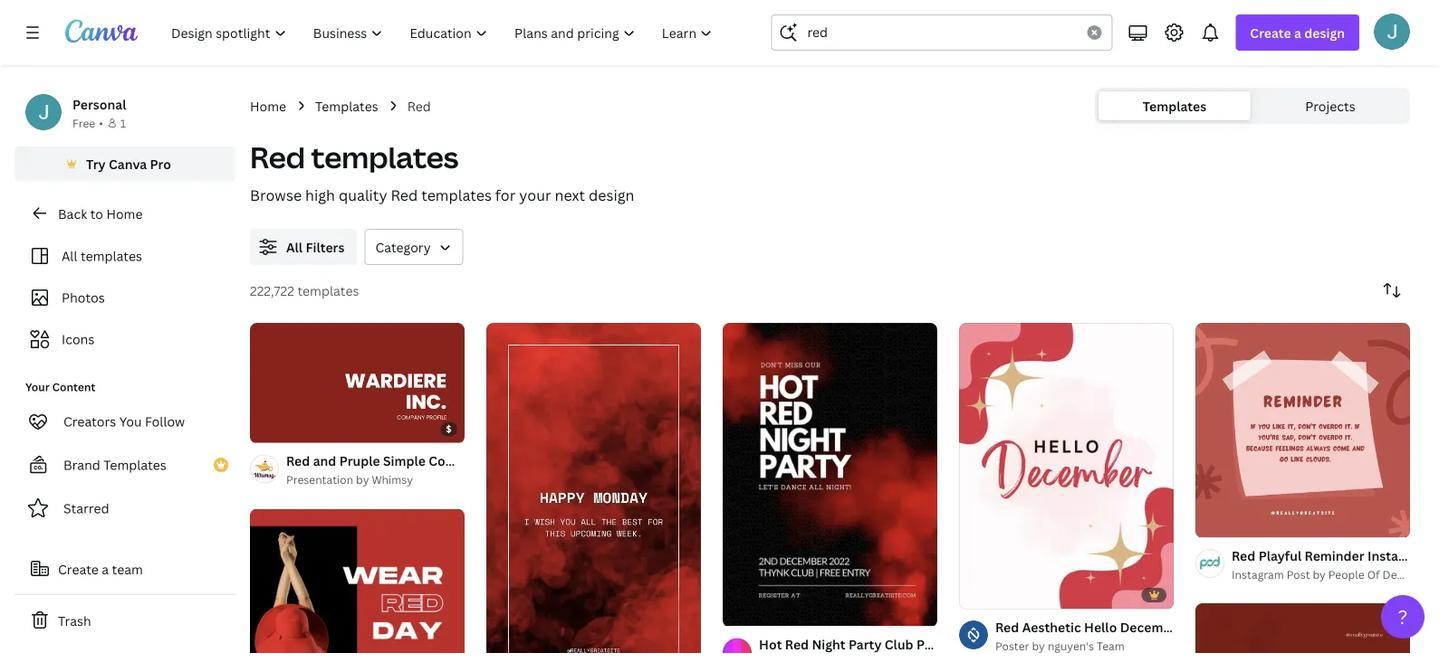 Task type: locate. For each thing, give the bounding box(es) containing it.
free
[[72, 115, 95, 130]]

all left filters
[[286, 239, 303, 256]]

a for design
[[1294, 24, 1301, 41]]

0 horizontal spatial by
[[356, 473, 369, 488]]

1 horizontal spatial create
[[1250, 24, 1291, 41]]

1 horizontal spatial presentation
[[534, 453, 614, 470]]

1 horizontal spatial all
[[286, 239, 303, 256]]

1 vertical spatial design
[[589, 186, 634, 205]]

1 horizontal spatial design
[[1304, 24, 1345, 41]]

templates down filters
[[297, 282, 359, 299]]

red modern happy monday geeting (instagram story) image
[[486, 323, 701, 654]]

create inside button
[[58, 561, 99, 578]]

a up the projects link
[[1294, 24, 1301, 41]]

instagram up design
[[1368, 547, 1429, 565]]

night
[[812, 636, 846, 654]]

home right to at the left of the page
[[106, 205, 143, 222]]

2 vertical spatial by
[[1032, 639, 1045, 654]]

0 horizontal spatial design
[[589, 186, 634, 205]]

next
[[555, 186, 585, 205]]

templates up photos link
[[81, 248, 142, 265]]

nguyen's
[[1048, 639, 1094, 654]]

by down the aesthetic
[[1032, 639, 1045, 654]]

red up red templates browse high quality red templates for your next design
[[407, 97, 431, 115]]

party
[[849, 636, 882, 654]]

1 vertical spatial create
[[58, 561, 99, 578]]

poster right club
[[916, 636, 956, 654]]

design right 'next'
[[589, 186, 634, 205]]

red for red playful reminder instagram p instagram post by people of design
[[1232, 547, 1256, 565]]

red left playful
[[1232, 547, 1256, 565]]

0 vertical spatial design
[[1304, 24, 1345, 41]]

0 vertical spatial instagram
[[1368, 547, 1429, 565]]

by inside red aesthetic hello december poster poster by nguyen's team
[[1032, 639, 1045, 654]]

0 vertical spatial home
[[250, 97, 286, 115]]

? button
[[1381, 596, 1425, 639]]

1 vertical spatial presentation
[[286, 473, 353, 488]]

create
[[1250, 24, 1291, 41], [58, 561, 99, 578]]

0 horizontal spatial a
[[102, 561, 109, 578]]

red and pruple simple company profile presentation image
[[250, 323, 465, 444]]

1 horizontal spatial poster
[[995, 639, 1029, 654]]

by
[[356, 473, 369, 488], [1313, 567, 1326, 582], [1032, 639, 1045, 654]]

red playful reminder instagram p link
[[1232, 546, 1439, 566]]

0 vertical spatial by
[[356, 473, 369, 488]]

playful
[[1259, 547, 1302, 565]]

hot red night party club poster
[[759, 636, 956, 654]]

red inside red playful reminder instagram p instagram post by people of design
[[1232, 547, 1256, 565]]

try
[[86, 155, 106, 173]]

try canva pro
[[86, 155, 171, 173]]

1 vertical spatial home
[[106, 205, 143, 222]]

people
[[1328, 567, 1365, 582]]

0 horizontal spatial home
[[106, 205, 143, 222]]

by right post
[[1313, 567, 1326, 582]]

red left the aesthetic
[[995, 619, 1019, 636]]

icons link
[[25, 322, 225, 357]]

john smith image
[[1374, 13, 1410, 50]]

starred
[[63, 500, 109, 518]]

photos link
[[25, 281, 225, 315]]

red left and
[[286, 453, 310, 470]]

create for create a team
[[58, 561, 99, 578]]

$
[[446, 424, 452, 436]]

None search field
[[771, 14, 1112, 51]]

templates for 222,722
[[297, 282, 359, 299]]

back to home
[[58, 205, 143, 222]]

presentation
[[534, 453, 614, 470], [286, 473, 353, 488]]

1 horizontal spatial by
[[1032, 639, 1045, 654]]

all filters button
[[250, 229, 357, 265]]

design
[[1383, 567, 1418, 582]]

instagram
[[1368, 547, 1429, 565], [1232, 567, 1284, 582]]

0 horizontal spatial poster
[[916, 636, 956, 654]]

1 vertical spatial a
[[102, 561, 109, 578]]

all inside button
[[286, 239, 303, 256]]

1 vertical spatial instagram
[[1232, 567, 1284, 582]]

red for red aesthetic hello december poster poster by nguyen's team
[[995, 619, 1019, 636]]

follow
[[145, 413, 185, 431]]

red and pruple simple company profile presentation link
[[286, 452, 614, 472]]

1
[[120, 115, 126, 130]]

0 horizontal spatial instagram
[[1232, 567, 1284, 582]]

profile
[[491, 453, 531, 470]]

photos
[[62, 289, 105, 307]]

design left john smith "icon"
[[1304, 24, 1345, 41]]

0 horizontal spatial all
[[62, 248, 77, 265]]

poster inside hot red night party club poster link
[[916, 636, 956, 654]]

home
[[250, 97, 286, 115], [106, 205, 143, 222]]

hot red night party club poster image
[[723, 323, 937, 627]]

all down back
[[62, 248, 77, 265]]

instagram down playful
[[1232, 567, 1284, 582]]

pro
[[150, 155, 171, 173]]

poster
[[1187, 619, 1227, 636], [916, 636, 956, 654], [995, 639, 1029, 654]]

red
[[407, 97, 431, 115], [250, 138, 305, 177], [391, 186, 418, 205], [286, 453, 310, 470], [1232, 547, 1256, 565], [995, 619, 1019, 636], [785, 636, 809, 654]]

red up browse
[[250, 138, 305, 177]]

all filters
[[286, 239, 345, 256]]

create a team button
[[14, 552, 235, 588]]

1 horizontal spatial a
[[1294, 24, 1301, 41]]

•
[[99, 115, 103, 130]]

of
[[1367, 567, 1380, 582]]

red inside red aesthetic hello december poster poster by nguyen's team
[[995, 619, 1019, 636]]

0 vertical spatial a
[[1294, 24, 1301, 41]]

1 horizontal spatial home
[[250, 97, 286, 115]]

by inside red and pruple simple company profile presentation presentation by whimsy
[[356, 473, 369, 488]]

poster right the december
[[1187, 619, 1227, 636]]

templates for all
[[81, 248, 142, 265]]

design
[[1304, 24, 1345, 41], [589, 186, 634, 205]]

red and pruple simple company profile presentation presentation by whimsy
[[286, 453, 614, 488]]

Search search field
[[807, 15, 1076, 50]]

by down pruple
[[356, 473, 369, 488]]

0 vertical spatial create
[[1250, 24, 1291, 41]]

create a team
[[58, 561, 143, 578]]

templates
[[315, 97, 378, 115], [1143, 97, 1207, 115], [103, 457, 166, 474]]

presentation down and
[[286, 473, 353, 488]]

Sort by button
[[1374, 273, 1410, 309]]

poster down the aesthetic
[[995, 639, 1029, 654]]

templates
[[311, 138, 459, 177], [421, 186, 492, 205], [81, 248, 142, 265], [297, 282, 359, 299]]

canva
[[109, 155, 147, 173]]

create a design
[[1250, 24, 1345, 41]]

1 horizontal spatial instagram
[[1368, 547, 1429, 565]]

red inside red and pruple simple company profile presentation presentation by whimsy
[[286, 453, 310, 470]]

by inside red playful reminder instagram p instagram post by people of design
[[1313, 567, 1326, 582]]

red for red and pruple simple company profile presentation presentation by whimsy
[[286, 453, 310, 470]]

creators you follow
[[63, 413, 185, 431]]

presentation right profile
[[534, 453, 614, 470]]

2 horizontal spatial by
[[1313, 567, 1326, 582]]

create inside dropdown button
[[1250, 24, 1291, 41]]

home left templates link
[[250, 97, 286, 115]]

2 horizontal spatial templates
[[1143, 97, 1207, 115]]

0 horizontal spatial create
[[58, 561, 99, 578]]

a left team
[[102, 561, 109, 578]]

brand templates
[[63, 457, 166, 474]]

create a design button
[[1236, 14, 1359, 51]]

home link
[[250, 96, 286, 116]]

red playful reminder instagram post image
[[1195, 323, 1410, 538]]

1 vertical spatial by
[[1313, 567, 1326, 582]]

a inside button
[[102, 561, 109, 578]]

templates up "quality"
[[311, 138, 459, 177]]

starred link
[[14, 491, 235, 527]]

whimsy
[[372, 473, 413, 488]]

hello
[[1084, 619, 1117, 636]]

a inside dropdown button
[[1294, 24, 1301, 41]]

design inside red templates browse high quality red templates for your next design
[[589, 186, 634, 205]]

a
[[1294, 24, 1301, 41], [102, 561, 109, 578]]

filters
[[306, 239, 345, 256]]



Task type: describe. For each thing, give the bounding box(es) containing it.
for
[[495, 186, 516, 205]]

back
[[58, 205, 87, 222]]

your content
[[25, 380, 95, 395]]

2 horizontal spatial poster
[[1187, 619, 1227, 636]]

brand
[[63, 457, 100, 474]]

top level navigation element
[[159, 14, 728, 51]]

trash link
[[14, 603, 235, 639]]

red for red
[[407, 97, 431, 115]]

brand templates link
[[14, 447, 235, 484]]

reminder
[[1305, 547, 1365, 565]]

poster for hot red night party club poster
[[916, 636, 956, 654]]

projects
[[1305, 97, 1356, 115]]

category
[[375, 239, 431, 256]]

club
[[885, 636, 913, 654]]

trash
[[58, 613, 91, 630]]

all templates link
[[25, 239, 225, 274]]

222,722 templates
[[250, 282, 359, 299]]

creators
[[63, 413, 116, 431]]

content
[[52, 380, 95, 395]]

all for all filters
[[286, 239, 303, 256]]

and
[[313, 453, 336, 470]]

red templates browse high quality red templates for your next design
[[250, 138, 634, 205]]

red for red templates browse high quality red templates for your next design
[[250, 138, 305, 177]]

projects link
[[1254, 91, 1406, 120]]

instagram post by people of design link
[[1232, 566, 1418, 584]]

presentation by whimsy link
[[286, 472, 465, 490]]

red aesthetic hello december poster poster by nguyen's team
[[995, 619, 1227, 654]]

december
[[1120, 619, 1184, 636]]

?
[[1398, 605, 1408, 630]]

templates link
[[315, 96, 378, 116]]

red aesthetic hello december poster image
[[959, 323, 1174, 610]]

0 vertical spatial presentation
[[534, 453, 614, 470]]

post
[[1287, 567, 1310, 582]]

try canva pro button
[[14, 147, 235, 181]]

personal
[[72, 96, 126, 113]]

your
[[25, 380, 50, 395]]

red aesthetic hello december poster link
[[995, 618, 1227, 638]]

1 horizontal spatial templates
[[315, 97, 378, 115]]

back to home link
[[14, 196, 235, 232]]

creators you follow link
[[14, 404, 235, 440]]

pruple
[[339, 453, 380, 470]]

templates left for
[[421, 186, 492, 205]]

red minimalist giveaway instagram post image
[[1195, 604, 1410, 654]]

red right hot
[[785, 636, 809, 654]]

all templates
[[62, 248, 142, 265]]

aesthetic
[[1022, 619, 1081, 636]]

create for create a design
[[1250, 24, 1291, 41]]

p
[[1432, 547, 1439, 565]]

team
[[112, 561, 143, 578]]

hot red night party club poster link
[[759, 635, 956, 654]]

design inside dropdown button
[[1304, 24, 1345, 41]]

team
[[1097, 639, 1125, 654]]

poster for red aesthetic hello december poster poster by nguyen's team
[[995, 639, 1029, 654]]

templates for red
[[311, 138, 459, 177]]

browse
[[250, 186, 302, 205]]

company
[[429, 453, 488, 470]]

red right "quality"
[[391, 186, 418, 205]]

free •
[[72, 115, 103, 130]]

poster by nguyen's team link
[[995, 638, 1174, 654]]

0 horizontal spatial presentation
[[286, 473, 353, 488]]

0 horizontal spatial templates
[[103, 457, 166, 474]]

a for team
[[102, 561, 109, 578]]

category button
[[364, 229, 463, 265]]

icons
[[62, 331, 94, 348]]

high
[[305, 186, 335, 205]]

to
[[90, 205, 103, 222]]

quality
[[339, 186, 387, 205]]

your
[[519, 186, 551, 205]]

hot
[[759, 636, 782, 654]]

you
[[119, 413, 142, 431]]

222,722
[[250, 282, 294, 299]]

red modern national wear red day (flyer) image
[[250, 510, 465, 654]]

simple
[[383, 453, 426, 470]]

all for all templates
[[62, 248, 77, 265]]

red playful reminder instagram p instagram post by people of design
[[1232, 547, 1439, 582]]



Task type: vqa. For each thing, say whether or not it's contained in the screenshot.
All's templates
yes



